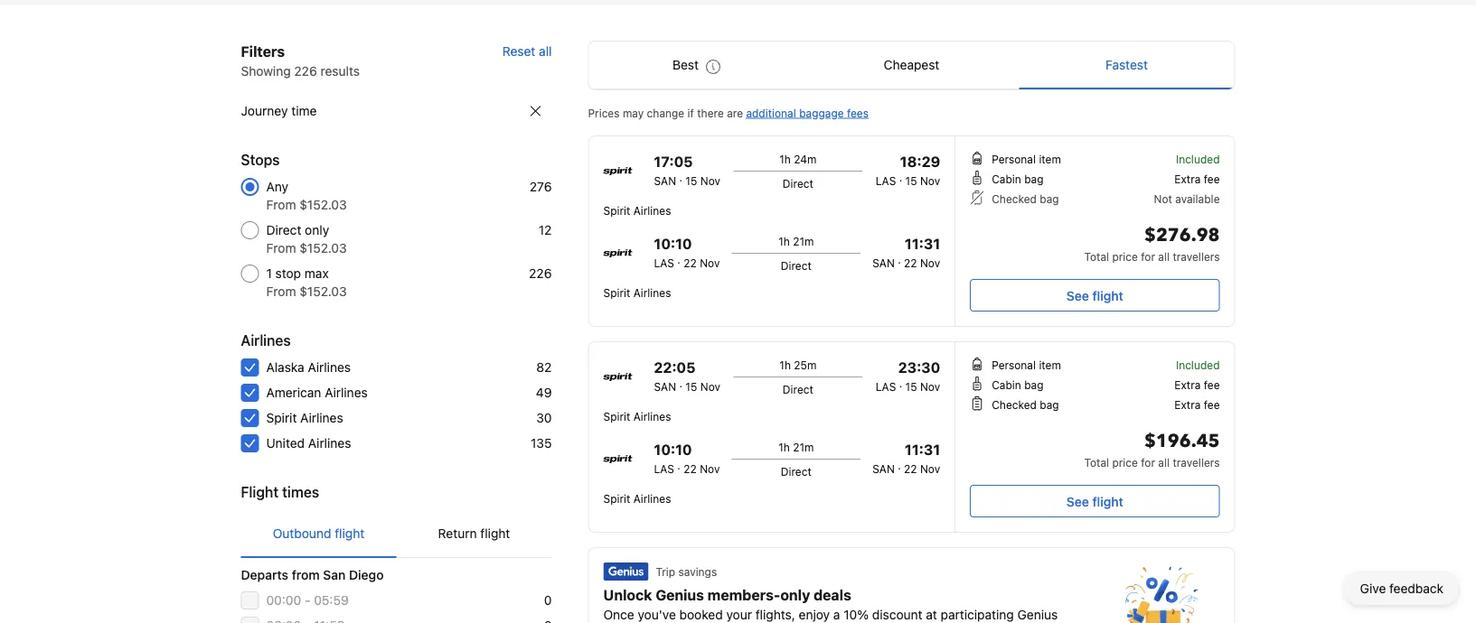 Task type: locate. For each thing, give the bounding box(es) containing it.
flight for see flight button corresponding to $276.98
[[1092, 288, 1123, 303]]

all down the $276.98
[[1158, 250, 1170, 263]]

unlock
[[603, 587, 652, 604]]

2 10:10 from the top
[[654, 442, 692, 459]]

1 personal from the top
[[992, 153, 1036, 165]]

10:10 las . 22 nov down 22:05 san . 15 nov
[[654, 442, 720, 475]]

journey
[[241, 103, 288, 118]]

all
[[539, 44, 552, 59], [1158, 250, 1170, 263], [1158, 456, 1170, 469]]

0 vertical spatial included
[[1176, 153, 1220, 165]]

from down any
[[266, 198, 296, 212]]

1 vertical spatial checked
[[992, 399, 1037, 411]]

all inside $196.45 total price for all travellers
[[1158, 456, 1170, 469]]

max
[[305, 266, 329, 281]]

from up 'stop'
[[266, 241, 296, 256]]

15 inside 23:30 las . 15 nov
[[905, 381, 917, 393]]

personal item for $276.98
[[992, 153, 1061, 165]]

. down 22:05
[[679, 377, 682, 390]]

$152.03 up max
[[299, 241, 347, 256]]

2 11:31 from the top
[[905, 442, 940, 459]]

las inside 18:29 las . 15 nov
[[876, 174, 896, 187]]

15 inside 22:05 san . 15 nov
[[685, 381, 697, 393]]

see flight button down the $276.98 total price for all travellers
[[970, 279, 1220, 312]]

airlines down 22:05 san . 15 nov
[[633, 410, 671, 423]]

airlines up american airlines
[[308, 360, 351, 375]]

0 horizontal spatial tab list
[[241, 511, 552, 560]]

cabin bag for $276.98
[[992, 173, 1044, 185]]

return
[[438, 527, 477, 541]]

11:31 down 23:30 las . 15 nov
[[905, 442, 940, 459]]

1 vertical spatial see
[[1067, 494, 1089, 509]]

spirit airlines up united airlines
[[266, 411, 343, 426]]

1 vertical spatial fee
[[1204, 379, 1220, 391]]

flight up san at the bottom of page
[[335, 527, 364, 541]]

1 vertical spatial see flight button
[[970, 485, 1220, 518]]

total for $196.45
[[1084, 456, 1109, 469]]

enjoy
[[799, 608, 830, 623]]

2 from from the top
[[266, 241, 296, 256]]

1 vertical spatial total
[[1084, 456, 1109, 469]]

21m down 24m
[[793, 235, 814, 248]]

for
[[1141, 250, 1155, 263], [1141, 456, 1155, 469]]

flight down the $276.98 total price for all travellers
[[1092, 288, 1123, 303]]

. down 18:29 las . 15 nov at the right top of the page
[[898, 253, 901, 266]]

0 vertical spatial 10:10 las . 22 nov
[[654, 235, 720, 269]]

1 fee from the top
[[1204, 173, 1220, 185]]

0 vertical spatial from
[[266, 198, 296, 212]]

flight for return flight button
[[480, 527, 510, 541]]

0 vertical spatial 10:10
[[654, 235, 692, 253]]

tab list up diego
[[241, 511, 552, 560]]

fee for $276.98
[[1204, 173, 1220, 185]]

price inside $196.45 total price for all travellers
[[1112, 456, 1138, 469]]

not available
[[1154, 193, 1220, 205]]

from down 'stop'
[[266, 284, 296, 299]]

15 for 18:29
[[905, 174, 917, 187]]

bag
[[1024, 173, 1044, 185], [1040, 193, 1059, 205], [1024, 379, 1044, 391], [1040, 399, 1059, 411]]

1 vertical spatial 21m
[[793, 441, 814, 454]]

total for $276.98
[[1084, 250, 1109, 263]]

reset all
[[502, 44, 552, 59]]

1 vertical spatial personal item
[[992, 359, 1061, 372]]

for down the $276.98
[[1141, 250, 1155, 263]]

1 vertical spatial 1h 21m
[[778, 441, 814, 454]]

1 10:10 las . 22 nov from the top
[[654, 235, 720, 269]]

total inside the $276.98 total price for all travellers
[[1084, 250, 1109, 263]]

11:31 down 18:29 las . 15 nov at the right top of the page
[[905, 235, 940, 253]]

1 vertical spatial travellers
[[1173, 456, 1220, 469]]

1 vertical spatial $152.03
[[299, 241, 347, 256]]

see flight down the $276.98 total price for all travellers
[[1067, 288, 1123, 303]]

additional baggage fees link
[[746, 107, 869, 119]]

0 vertical spatial 21m
[[793, 235, 814, 248]]

1 see from the top
[[1067, 288, 1089, 303]]

fastest
[[1106, 57, 1148, 72]]

only inside the direct only from $152.03
[[305, 223, 329, 238]]

11:31 san . 22 nov
[[872, 235, 940, 269], [872, 442, 940, 475]]

3 from from the top
[[266, 284, 296, 299]]

00:00
[[266, 593, 301, 608]]

. inside 17:05 san . 15 nov
[[679, 171, 682, 183]]

personal for $196.45
[[992, 359, 1036, 372]]

only up 'enjoy'
[[780, 587, 810, 604]]

1 vertical spatial item
[[1039, 359, 1061, 372]]

0 vertical spatial personal
[[992, 153, 1036, 165]]

return flight button
[[396, 511, 552, 558]]

15 inside 17:05 san . 15 nov
[[685, 174, 697, 187]]

2 personal item from the top
[[992, 359, 1061, 372]]

from inside the direct only from $152.03
[[266, 241, 296, 256]]

2 vertical spatial from
[[266, 284, 296, 299]]

1 $152.03 from the top
[[299, 198, 347, 212]]

1 total from the top
[[1084, 250, 1109, 263]]

best image
[[706, 60, 720, 74]]

10:10 las . 22 nov for $276.98
[[654, 235, 720, 269]]

25m
[[794, 359, 817, 372]]

2 vertical spatial all
[[1158, 456, 1170, 469]]

1 horizontal spatial 226
[[529, 266, 552, 281]]

2 included from the top
[[1176, 359, 1220, 372]]

2 for from the top
[[1141, 456, 1155, 469]]

price for $276.98
[[1112, 250, 1138, 263]]

1 checked from the top
[[992, 193, 1037, 205]]

from
[[266, 198, 296, 212], [266, 241, 296, 256], [266, 284, 296, 299]]

0 vertical spatial personal item
[[992, 153, 1061, 165]]

10:10
[[654, 235, 692, 253], [654, 442, 692, 459]]

226
[[294, 64, 317, 79], [529, 266, 552, 281]]

2 vertical spatial fee
[[1204, 399, 1220, 411]]

0 vertical spatial checked
[[992, 193, 1037, 205]]

tab list
[[589, 42, 1234, 90], [241, 511, 552, 560]]

1 personal item from the top
[[992, 153, 1061, 165]]

0 vertical spatial price
[[1112, 250, 1138, 263]]

. down 18:29
[[899, 171, 902, 183]]

personal for $276.98
[[992, 153, 1036, 165]]

cabin
[[992, 173, 1021, 185], [992, 379, 1021, 391]]

cabin for $276.98
[[992, 173, 1021, 185]]

1 vertical spatial price
[[1112, 456, 1138, 469]]

1 vertical spatial 11:31
[[905, 442, 940, 459]]

0 vertical spatial 11:31
[[905, 235, 940, 253]]

personal
[[992, 153, 1036, 165], [992, 359, 1036, 372]]

$276.98 total price for all travellers
[[1084, 223, 1220, 263]]

11:31 for $196.45
[[905, 442, 940, 459]]

2 cabin bag from the top
[[992, 379, 1044, 391]]

$152.03 down max
[[299, 284, 347, 299]]

travellers down $196.45
[[1173, 456, 1220, 469]]

3 $152.03 from the top
[[299, 284, 347, 299]]

extra fee for $196.45
[[1174, 379, 1220, 391]]

all right reset
[[539, 44, 552, 59]]

total inside $196.45 total price for all travellers
[[1084, 456, 1109, 469]]

san inside 17:05 san . 15 nov
[[654, 174, 676, 187]]

1 price from the top
[[1112, 250, 1138, 263]]

-
[[305, 593, 310, 608]]

0 vertical spatial extra
[[1174, 173, 1201, 185]]

flight inside button
[[335, 527, 364, 541]]

1 horizontal spatial only
[[780, 587, 810, 604]]

11:31 san . 22 nov down 18:29 las . 15 nov at the right top of the page
[[872, 235, 940, 269]]

for inside the $276.98 total price for all travellers
[[1141, 250, 1155, 263]]

1 vertical spatial tab list
[[241, 511, 552, 560]]

2 cabin from the top
[[992, 379, 1021, 391]]

1 vertical spatial personal
[[992, 359, 1036, 372]]

airlines down '17:05'
[[633, 204, 671, 217]]

included for $196.45
[[1176, 359, 1220, 372]]

cabin bag
[[992, 173, 1044, 185], [992, 379, 1044, 391]]

1 vertical spatial 10:10
[[654, 442, 692, 459]]

2 $152.03 from the top
[[299, 241, 347, 256]]

15 for 23:30
[[905, 381, 917, 393]]

1 see flight button from the top
[[970, 279, 1220, 312]]

flight for see flight button for $196.45
[[1092, 494, 1123, 509]]

included
[[1176, 153, 1220, 165], [1176, 359, 1220, 372]]

2 21m from the top
[[793, 441, 814, 454]]

1 extra from the top
[[1174, 173, 1201, 185]]

1h 25m
[[779, 359, 817, 372]]

item for $276.98
[[1039, 153, 1061, 165]]

flight down $196.45 total price for all travellers
[[1092, 494, 1123, 509]]

1 for from the top
[[1141, 250, 1155, 263]]

2 extra from the top
[[1174, 379, 1201, 391]]

from inside any from $152.03
[[266, 198, 296, 212]]

included up available
[[1176, 153, 1220, 165]]

226 down 12
[[529, 266, 552, 281]]

cabin bag for $196.45
[[992, 379, 1044, 391]]

. down 23:30
[[899, 377, 902, 390]]

0 vertical spatial total
[[1084, 250, 1109, 263]]

10:10 las . 22 nov
[[654, 235, 720, 269], [654, 442, 720, 475]]

2 11:31 san . 22 nov from the top
[[872, 442, 940, 475]]

0 vertical spatial extra fee
[[1174, 173, 1220, 185]]

only down any from $152.03
[[305, 223, 329, 238]]

. inside 23:30 las . 15 nov
[[899, 377, 902, 390]]

1h left 24m
[[779, 153, 791, 165]]

15 down 23:30
[[905, 381, 917, 393]]

$152.03 inside the direct only from $152.03
[[299, 241, 347, 256]]

departs from san diego
[[241, 568, 384, 583]]

2 total from the top
[[1084, 456, 1109, 469]]

2 vertical spatial extra
[[1174, 399, 1201, 411]]

price for $196.45
[[1112, 456, 1138, 469]]

1h down 1h 25m
[[778, 441, 790, 454]]

genius down trip savings
[[656, 587, 704, 604]]

10:10 down 17:05 san . 15 nov
[[654, 235, 692, 253]]

. down '17:05'
[[679, 171, 682, 183]]

spirit airlines down '17:05'
[[603, 204, 671, 217]]

genius
[[656, 587, 704, 604], [1017, 608, 1058, 623]]

0 horizontal spatial only
[[305, 223, 329, 238]]

all inside the $276.98 total price for all travellers
[[1158, 250, 1170, 263]]

see flight button down $196.45 total price for all travellers
[[970, 485, 1220, 518]]

1h 21m
[[778, 235, 814, 248], [778, 441, 814, 454]]

. inside 22:05 san . 15 nov
[[679, 377, 682, 390]]

fee
[[1204, 173, 1220, 185], [1204, 379, 1220, 391], [1204, 399, 1220, 411]]

0 vertical spatial travellers
[[1173, 250, 1220, 263]]

0 vertical spatial 11:31 san . 22 nov
[[872, 235, 940, 269]]

1 included from the top
[[1176, 153, 1220, 165]]

0 vertical spatial checked bag
[[992, 193, 1059, 205]]

1 see flight from the top
[[1067, 288, 1123, 303]]

for down $196.45
[[1141, 456, 1155, 469]]

10:10 down 22:05 san . 15 nov
[[654, 442, 692, 459]]

all inside button
[[539, 44, 552, 59]]

$152.03 up the direct only from $152.03
[[299, 198, 347, 212]]

1 vertical spatial 10:10 las . 22 nov
[[654, 442, 720, 475]]

2 price from the top
[[1112, 456, 1138, 469]]

10:10 las . 22 nov down 17:05 san . 15 nov
[[654, 235, 720, 269]]

15 down 22:05
[[685, 381, 697, 393]]

1 cabin bag from the top
[[992, 173, 1044, 185]]

2 see flight button from the top
[[970, 485, 1220, 518]]

trip
[[656, 566, 675, 579]]

included for $276.98
[[1176, 153, 1220, 165]]

0 vertical spatial see flight
[[1067, 288, 1123, 303]]

genius right participating at the right bottom of page
[[1017, 608, 1058, 623]]

nov inside 23:30 las . 15 nov
[[920, 381, 940, 393]]

1 vertical spatial for
[[1141, 456, 1155, 469]]

total
[[1084, 250, 1109, 263], [1084, 456, 1109, 469]]

3 extra from the top
[[1174, 399, 1201, 411]]

0 vertical spatial 1h 21m
[[778, 235, 814, 248]]

change
[[647, 107, 684, 119]]

1 vertical spatial cabin
[[992, 379, 1021, 391]]

outbound flight button
[[241, 511, 396, 558]]

1h 21m down '1h 24m'
[[778, 235, 814, 248]]

1 vertical spatial 11:31 san . 22 nov
[[872, 442, 940, 475]]

personal item
[[992, 153, 1061, 165], [992, 359, 1061, 372]]

travellers inside $196.45 total price for all travellers
[[1173, 456, 1220, 469]]

genius image
[[603, 563, 649, 581], [603, 563, 649, 581], [1119, 567, 1198, 624]]

15 down 18:29
[[905, 174, 917, 187]]

checked for $196.45
[[992, 399, 1037, 411]]

0 vertical spatial tab list
[[589, 42, 1234, 90]]

2 personal from the top
[[992, 359, 1036, 372]]

2 1h 21m from the top
[[778, 441, 814, 454]]

1 vertical spatial see flight
[[1067, 494, 1123, 509]]

cabin for $196.45
[[992, 379, 1021, 391]]

travellers down the $276.98
[[1173, 250, 1220, 263]]

$196.45
[[1144, 429, 1220, 454]]

226 left results
[[294, 64, 317, 79]]

2 see flight from the top
[[1067, 494, 1123, 509]]

15 down '17:05'
[[685, 174, 697, 187]]

1h 21m for $276.98
[[778, 235, 814, 248]]

see flight down $196.45 total price for all travellers
[[1067, 494, 1123, 509]]

2 checked bag from the top
[[992, 399, 1059, 411]]

1 horizontal spatial genius
[[1017, 608, 1058, 623]]

travellers for $276.98
[[1173, 250, 1220, 263]]

1 vertical spatial only
[[780, 587, 810, 604]]

airlines
[[633, 204, 671, 217], [633, 287, 671, 299], [241, 332, 291, 349], [308, 360, 351, 375], [325, 386, 368, 400], [633, 410, 671, 423], [300, 411, 343, 426], [308, 436, 351, 451], [633, 493, 671, 505]]

nov inside 18:29 las . 15 nov
[[920, 174, 940, 187]]

0 vertical spatial see flight button
[[970, 279, 1220, 312]]

$196.45 total price for all travellers
[[1084, 429, 1220, 469]]

1 vertical spatial extra
[[1174, 379, 1201, 391]]

travellers
[[1173, 250, 1220, 263], [1173, 456, 1220, 469]]

best
[[673, 57, 699, 72]]

22:05 san . 15 nov
[[654, 359, 720, 393]]

1 vertical spatial extra fee
[[1174, 379, 1220, 391]]

0 vertical spatial see
[[1067, 288, 1089, 303]]

11:31 san . 22 nov down 23:30 las . 15 nov
[[872, 442, 940, 475]]

15
[[685, 174, 697, 187], [905, 174, 917, 187], [685, 381, 697, 393], [905, 381, 917, 393]]

0 vertical spatial $152.03
[[299, 198, 347, 212]]

for for $196.45
[[1141, 456, 1155, 469]]

flight right return
[[480, 527, 510, 541]]

1 horizontal spatial tab list
[[589, 42, 1234, 90]]

1 vertical spatial cabin bag
[[992, 379, 1044, 391]]

1 vertical spatial checked bag
[[992, 399, 1059, 411]]

feedback
[[1389, 582, 1444, 597]]

2 vertical spatial $152.03
[[299, 284, 347, 299]]

. down 17:05 san . 15 nov
[[677, 253, 681, 266]]

1 cabin from the top
[[992, 173, 1021, 185]]

tab list containing outbound flight
[[241, 511, 552, 560]]

2 vertical spatial extra fee
[[1174, 399, 1220, 411]]

airlines right united
[[308, 436, 351, 451]]

price
[[1112, 250, 1138, 263], [1112, 456, 1138, 469]]

see flight for $196.45
[[1067, 494, 1123, 509]]

1 vertical spatial all
[[1158, 250, 1170, 263]]

see for $276.98
[[1067, 288, 1089, 303]]

2 travellers from the top
[[1173, 456, 1220, 469]]

15 inside 18:29 las . 15 nov
[[905, 174, 917, 187]]

1 item from the top
[[1039, 153, 1061, 165]]

item
[[1039, 153, 1061, 165], [1039, 359, 1061, 372]]

direct
[[783, 177, 813, 190], [266, 223, 301, 238], [781, 259, 812, 272], [783, 383, 813, 396], [781, 466, 812, 478]]

price inside the $276.98 total price for all travellers
[[1112, 250, 1138, 263]]

23:30
[[898, 359, 940, 376]]

22
[[684, 257, 697, 269], [904, 257, 917, 269], [684, 463, 697, 475], [904, 463, 917, 475]]

1 1h 21m from the top
[[778, 235, 814, 248]]

276
[[530, 179, 552, 194]]

1 checked bag from the top
[[992, 193, 1059, 205]]

1 10:10 from the top
[[654, 235, 692, 253]]

21m down 25m
[[793, 441, 814, 454]]

0 horizontal spatial 226
[[294, 64, 317, 79]]

1 21m from the top
[[793, 235, 814, 248]]

only
[[305, 223, 329, 238], [780, 587, 810, 604]]

travellers for $196.45
[[1173, 456, 1220, 469]]

san
[[323, 568, 346, 583]]

0 vertical spatial cabin
[[992, 173, 1021, 185]]

included up $196.45
[[1176, 359, 1220, 372]]

0 horizontal spatial genius
[[656, 587, 704, 604]]

0 vertical spatial cabin bag
[[992, 173, 1044, 185]]

2 item from the top
[[1039, 359, 1061, 372]]

discount
[[872, 608, 922, 623]]

1 from from the top
[[266, 198, 296, 212]]

san
[[654, 174, 676, 187], [872, 257, 895, 269], [654, 381, 676, 393], [872, 463, 895, 475]]

2 extra fee from the top
[[1174, 379, 1220, 391]]

0 vertical spatial item
[[1039, 153, 1061, 165]]

2 10:10 las . 22 nov from the top
[[654, 442, 720, 475]]

1 11:31 from the top
[[905, 235, 940, 253]]

0 vertical spatial all
[[539, 44, 552, 59]]

1h 21m down 1h 25m
[[778, 441, 814, 454]]

1 vertical spatial 226
[[529, 266, 552, 281]]

0
[[544, 593, 552, 608]]

0 vertical spatial only
[[305, 223, 329, 238]]

travellers inside the $276.98 total price for all travellers
[[1173, 250, 1220, 263]]

all down $196.45
[[1158, 456, 1170, 469]]

1h
[[779, 153, 791, 165], [778, 235, 790, 248], [779, 359, 791, 372], [778, 441, 790, 454]]

item for $196.45
[[1039, 359, 1061, 372]]

0 vertical spatial for
[[1141, 250, 1155, 263]]

1 travellers from the top
[[1173, 250, 1220, 263]]

from
[[292, 568, 320, 583]]

1 11:31 san . 22 nov from the top
[[872, 235, 940, 269]]

best button
[[589, 42, 804, 89]]

11:31
[[905, 235, 940, 253], [905, 442, 940, 459]]

. down 23:30 las . 15 nov
[[898, 459, 901, 472]]

0 vertical spatial fee
[[1204, 173, 1220, 185]]

tab list containing best
[[589, 42, 1234, 90]]

see flight button for $196.45
[[970, 485, 1220, 518]]

0 vertical spatial genius
[[656, 587, 704, 604]]

2 fee from the top
[[1204, 379, 1220, 391]]

1 vertical spatial included
[[1176, 359, 1220, 372]]

for inside $196.45 total price for all travellers
[[1141, 456, 1155, 469]]

1 extra fee from the top
[[1174, 173, 1220, 185]]

give feedback button
[[1346, 573, 1458, 606]]

tab list up fees
[[589, 42, 1234, 90]]

outbound
[[273, 527, 331, 541]]

2 checked from the top
[[992, 399, 1037, 411]]

1 vertical spatial from
[[266, 241, 296, 256]]

2 see from the top
[[1067, 494, 1089, 509]]

best image
[[706, 60, 720, 74]]



Task type: vqa. For each thing, say whether or not it's contained in the screenshot.


Task type: describe. For each thing, give the bounding box(es) containing it.
extra for $276.98
[[1174, 173, 1201, 185]]

1h 24m
[[779, 153, 817, 165]]

extra fee for $276.98
[[1174, 173, 1220, 185]]

cheapest button
[[804, 42, 1019, 89]]

checked bag for $276.98
[[992, 193, 1059, 205]]

18:29 las . 15 nov
[[876, 153, 940, 187]]

booked
[[679, 608, 723, 623]]

departs
[[241, 568, 288, 583]]

give feedback
[[1360, 582, 1444, 597]]

your
[[726, 608, 752, 623]]

journey time
[[241, 103, 317, 118]]

3 fee from the top
[[1204, 399, 1220, 411]]

diego
[[349, 568, 384, 583]]

showing
[[241, 64, 291, 79]]

135
[[531, 436, 552, 451]]

any from $152.03
[[266, 179, 347, 212]]

10:10 for $276.98
[[654, 235, 692, 253]]

$152.03 inside 1 stop max from $152.03
[[299, 284, 347, 299]]

1h down '1h 24m'
[[778, 235, 790, 248]]

alaska
[[266, 360, 304, 375]]

participating
[[941, 608, 1014, 623]]

there
[[697, 107, 724, 119]]

members-
[[708, 587, 780, 604]]

any
[[266, 179, 288, 194]]

spirit airlines up 22:05
[[603, 287, 671, 299]]

49
[[536, 386, 552, 400]]

results
[[320, 64, 360, 79]]

17:05 san . 15 nov
[[654, 153, 720, 187]]

21m for $196.45
[[793, 441, 814, 454]]

24m
[[794, 153, 817, 165]]

15 for 22:05
[[685, 381, 697, 393]]

cheapest
[[884, 57, 939, 72]]

las inside 23:30 las . 15 nov
[[876, 381, 896, 393]]

additional
[[746, 107, 796, 119]]

american
[[266, 386, 321, 400]]

$276.98
[[1144, 223, 1220, 248]]

flights,
[[755, 608, 795, 623]]

reset
[[502, 44, 535, 59]]

airlines down alaska airlines
[[325, 386, 368, 400]]

for for $276.98
[[1141, 250, 1155, 263]]

showing 226 results
[[241, 64, 360, 79]]

unlock genius members-only deals once you've booked your flights, enjoy a 10% discount at participating genius
[[603, 587, 1058, 624]]

stop
[[275, 266, 301, 281]]

a
[[833, 608, 840, 623]]

23:30 las . 15 nov
[[876, 359, 940, 393]]

give
[[1360, 582, 1386, 597]]

checked for $276.98
[[992, 193, 1037, 205]]

0 vertical spatial 226
[[294, 64, 317, 79]]

1h left 25m
[[779, 359, 791, 372]]

direct inside the direct only from $152.03
[[266, 223, 301, 238]]

tab list for prices may change if there are
[[589, 42, 1234, 90]]

see flight for $276.98
[[1067, 288, 1123, 303]]

alaska airlines
[[266, 360, 351, 375]]

fastest button
[[1019, 42, 1234, 89]]

see flight button for $276.98
[[970, 279, 1220, 312]]

00:00 - 05:59
[[266, 593, 349, 608]]

17:05
[[654, 153, 693, 170]]

. inside 18:29 las . 15 nov
[[899, 171, 902, 183]]

reset all button
[[502, 41, 552, 62]]

3 extra fee from the top
[[1174, 399, 1220, 411]]

11:31 san . 22 nov for $276.98
[[872, 235, 940, 269]]

united
[[266, 436, 305, 451]]

airlines up trip
[[633, 493, 671, 505]]

05:59
[[314, 593, 349, 608]]

san inside 22:05 san . 15 nov
[[654, 381, 676, 393]]

direct only from $152.03
[[266, 223, 347, 256]]

all for $276.98
[[1158, 250, 1170, 263]]

flight
[[241, 484, 279, 501]]

1 stop max from $152.03
[[266, 266, 347, 299]]

fees
[[847, 107, 869, 119]]

time
[[291, 103, 317, 118]]

united airlines
[[266, 436, 351, 451]]

flight for outbound flight button
[[335, 527, 364, 541]]

outbound flight
[[273, 527, 364, 541]]

airlines up alaska
[[241, 332, 291, 349]]

1
[[266, 266, 272, 281]]

10:10 for $196.45
[[654, 442, 692, 459]]

30
[[536, 411, 552, 426]]

american airlines
[[266, 386, 368, 400]]

nov inside 22:05 san . 15 nov
[[700, 381, 720, 393]]

checked bag for $196.45
[[992, 399, 1059, 411]]

. down 22:05 san . 15 nov
[[677, 459, 681, 472]]

see for $196.45
[[1067, 494, 1089, 509]]

extra for $196.45
[[1174, 379, 1201, 391]]

18:29
[[900, 153, 940, 170]]

11:31 for $276.98
[[905, 235, 940, 253]]

available
[[1175, 193, 1220, 205]]

$152.03 inside any from $152.03
[[299, 198, 347, 212]]

if
[[687, 107, 694, 119]]

11:31 san . 22 nov for $196.45
[[872, 442, 940, 475]]

82
[[536, 360, 552, 375]]

at
[[926, 608, 937, 623]]

personal item for $196.45
[[992, 359, 1061, 372]]

times
[[282, 484, 319, 501]]

you've
[[638, 608, 676, 623]]

spirit airlines up trip
[[603, 493, 671, 505]]

airlines up 22:05
[[633, 287, 671, 299]]

not
[[1154, 193, 1172, 205]]

airlines down american airlines
[[300, 411, 343, 426]]

21m for $276.98
[[793, 235, 814, 248]]

deals
[[814, 587, 851, 604]]

prices
[[588, 107, 620, 119]]

1 vertical spatial genius
[[1017, 608, 1058, 623]]

nov inside 17:05 san . 15 nov
[[700, 174, 720, 187]]

12
[[539, 223, 552, 238]]

1h 21m for $196.45
[[778, 441, 814, 454]]

return flight
[[438, 527, 510, 541]]

baggage
[[799, 107, 844, 119]]

stops
[[241, 151, 280, 169]]

10:10 las . 22 nov for $196.45
[[654, 442, 720, 475]]

tab list for departs from san diego
[[241, 511, 552, 560]]

from inside 1 stop max from $152.03
[[266, 284, 296, 299]]

22:05
[[654, 359, 696, 376]]

savings
[[678, 566, 717, 579]]

once
[[603, 608, 634, 623]]

only inside unlock genius members-only deals once you've booked your flights, enjoy a 10% discount at participating genius
[[780, 587, 810, 604]]

15 for 17:05
[[685, 174, 697, 187]]

10%
[[844, 608, 869, 623]]

fee for $196.45
[[1204, 379, 1220, 391]]

flight times
[[241, 484, 319, 501]]

are
[[727, 107, 743, 119]]

may
[[623, 107, 644, 119]]

spirit airlines down 22:05
[[603, 410, 671, 423]]

all for $196.45
[[1158, 456, 1170, 469]]

trip savings
[[656, 566, 717, 579]]

filters
[[241, 43, 285, 60]]

prices may change if there are additional baggage fees
[[588, 107, 869, 119]]



